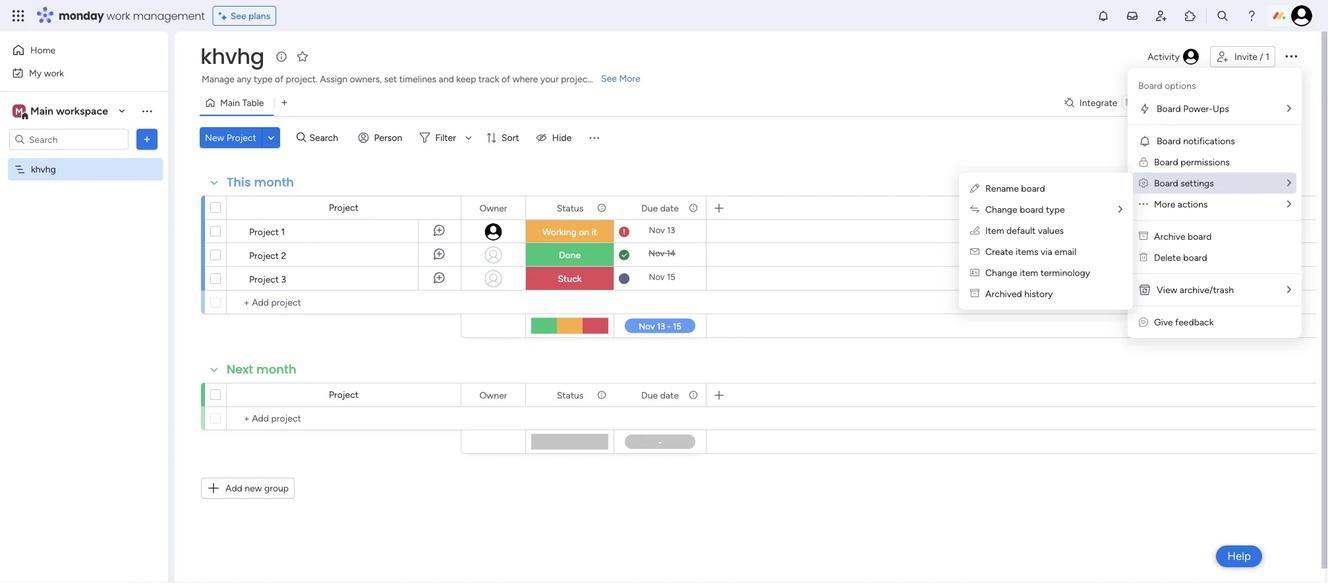 Task type: vqa. For each thing, say whether or not it's contained in the screenshot.
the rightmost GET
no



Task type: locate. For each thing, give the bounding box(es) containing it.
of right track
[[502, 74, 510, 85]]

board right 'board notifications' image
[[1157, 135, 1181, 147]]

type up values
[[1046, 204, 1065, 215]]

values
[[1038, 225, 1064, 236]]

main inside workspace selection element
[[30, 105, 53, 117]]

khvhg down search in workspace 'field'
[[31, 164, 56, 175]]

1 status field from the top
[[554, 201, 587, 215]]

options image down workspace options icon
[[140, 133, 154, 146]]

1 horizontal spatial see
[[601, 73, 617, 84]]

0 vertical spatial options image
[[1284, 48, 1299, 64]]

column information image
[[597, 203, 607, 213], [597, 390, 607, 400]]

1 horizontal spatial khvhg
[[200, 42, 264, 71]]

item
[[1020, 267, 1038, 279]]

2 nov from the top
[[649, 248, 665, 259]]

1 vertical spatial owner
[[480, 390, 507, 401]]

1 vertical spatial due
[[642, 390, 658, 401]]

1 vertical spatial list arrow image
[[1287, 199, 1291, 209]]

0 vertical spatial month
[[254, 174, 294, 191]]

2 status field from the top
[[554, 388, 587, 402]]

1 vertical spatial owner field
[[476, 388, 511, 402]]

option
[[0, 158, 168, 160]]

see inside see more link
[[601, 73, 617, 84]]

due for 1st due date field from the bottom of the page
[[642, 390, 658, 401]]

1 vertical spatial more
[[1154, 199, 1176, 210]]

new
[[205, 132, 224, 143]]

0 vertical spatial due date
[[642, 202, 679, 214]]

next month
[[227, 361, 296, 378]]

0 vertical spatial khvhg
[[200, 42, 264, 71]]

settings
[[1181, 178, 1214, 189]]

1 vertical spatial column information image
[[597, 390, 607, 400]]

1 vertical spatial 1
[[281, 226, 285, 237]]

main left table
[[220, 97, 240, 108]]

see
[[231, 10, 246, 21], [601, 73, 617, 84]]

menu
[[1128, 68, 1302, 338]]

Status field
[[554, 201, 587, 215], [554, 388, 587, 402]]

main right workspace image
[[30, 105, 53, 117]]

1 right /
[[1266, 51, 1270, 62]]

1 vertical spatial due date
[[642, 390, 679, 401]]

work right my
[[44, 67, 64, 78]]

change down create
[[986, 267, 1018, 279]]

1 horizontal spatial more
[[1154, 199, 1176, 210]]

Owner field
[[476, 201, 511, 215], [476, 388, 511, 402]]

owner for second owner field from the bottom
[[480, 202, 507, 214]]

feedback
[[1175, 317, 1214, 328]]

1 horizontal spatial list arrow image
[[1287, 104, 1291, 113]]

board up delete board
[[1188, 231, 1212, 242]]

1 vertical spatial type
[[1046, 204, 1065, 215]]

1 inside button
[[1266, 51, 1270, 62]]

board for board settings
[[1154, 178, 1179, 189]]

v2 permission outline image
[[1140, 157, 1148, 168]]

item
[[986, 225, 1004, 236]]

new project
[[205, 132, 256, 143]]

of down show board description image
[[275, 74, 284, 85]]

v2 client name column image
[[970, 267, 980, 279]]

board right "dapulse admin menu" "image"
[[1154, 178, 1179, 189]]

owner
[[480, 202, 507, 214], [480, 390, 507, 401]]

board right v2 permission outline image
[[1154, 157, 1179, 168]]

0 vertical spatial list arrow image
[[1287, 178, 1291, 188]]

1 due date field from the top
[[638, 201, 682, 215]]

status for status field for 1st column information image from the bottom of the page
[[557, 390, 584, 401]]

board for rename
[[1021, 183, 1045, 194]]

1 vertical spatial list arrow image
[[1119, 205, 1123, 214]]

2 status from the top
[[557, 390, 584, 401]]

2 list arrow image from the top
[[1287, 199, 1291, 209]]

notifications image
[[1097, 9, 1110, 22]]

board notifications image
[[1138, 134, 1152, 148]]

1 column information image from the top
[[688, 203, 699, 213]]

Due date field
[[638, 201, 682, 215], [638, 388, 682, 402]]

0 vertical spatial date
[[660, 202, 679, 214]]

0 vertical spatial type
[[254, 74, 273, 85]]

nov left '15'
[[649, 272, 665, 282]]

list arrow image left more dots image
[[1119, 205, 1123, 214]]

board for change
[[1020, 204, 1044, 215]]

13
[[667, 225, 675, 236]]

0 vertical spatial status
[[557, 202, 584, 214]]

project
[[227, 132, 256, 143], [329, 202, 359, 213], [249, 226, 279, 237], [249, 250, 279, 261], [249, 274, 279, 285], [329, 389, 359, 400]]

0 vertical spatial list arrow image
[[1287, 104, 1291, 113]]

month right this
[[254, 174, 294, 191]]

0 vertical spatial owner
[[480, 202, 507, 214]]

management
[[133, 8, 205, 23]]

0 horizontal spatial of
[[275, 74, 284, 85]]

workspace options image
[[140, 104, 154, 118]]

Next month field
[[223, 361, 300, 378]]

1 owner from the top
[[480, 202, 507, 214]]

due date
[[642, 202, 679, 214], [642, 390, 679, 401]]

1 due date from the top
[[642, 202, 679, 214]]

2 owner from the top
[[480, 390, 507, 401]]

1 due from the top
[[642, 202, 658, 214]]

v2 email column image
[[970, 246, 980, 257]]

1 vertical spatial status field
[[554, 388, 587, 402]]

1 vertical spatial work
[[44, 67, 64, 78]]

2 due date from the top
[[642, 390, 679, 401]]

0 vertical spatial owner field
[[476, 201, 511, 215]]

my work
[[29, 67, 64, 78]]

0 vertical spatial due date field
[[638, 201, 682, 215]]

select product image
[[12, 9, 25, 22]]

working on it
[[542, 226, 597, 238]]

nov left the 13
[[649, 225, 665, 236]]

monday
[[59, 8, 104, 23]]

board up board power-ups icon
[[1138, 80, 1163, 91]]

1 vertical spatial khvhg
[[31, 164, 56, 175]]

add
[[225, 483, 242, 494]]

board power-ups image
[[1138, 102, 1152, 115]]

1 vertical spatial date
[[660, 390, 679, 401]]

list arrow image
[[1287, 104, 1291, 113], [1119, 205, 1123, 214]]

set
[[384, 74, 397, 85]]

1 vertical spatial due date field
[[638, 388, 682, 402]]

1 horizontal spatial main
[[220, 97, 240, 108]]

manage
[[202, 74, 235, 85]]

archived history
[[986, 288, 1053, 300]]

table
[[242, 97, 264, 108]]

board options
[[1138, 80, 1196, 91]]

column information image for 2nd due date field from the bottom
[[688, 203, 699, 213]]

1 vertical spatial options image
[[140, 133, 154, 146]]

This month field
[[223, 174, 297, 191]]

0 horizontal spatial 1
[[281, 226, 285, 237]]

khvhg
[[200, 42, 264, 71], [31, 164, 56, 175]]

1 change from the top
[[986, 204, 1018, 215]]

1 horizontal spatial type
[[1046, 204, 1065, 215]]

1 vertical spatial column information image
[[688, 390, 699, 400]]

1
[[1266, 51, 1270, 62], [281, 226, 285, 237]]

board for board notifications
[[1157, 135, 1181, 147]]

board notifications
[[1157, 135, 1235, 147]]

1 date from the top
[[660, 202, 679, 214]]

0 vertical spatial change
[[986, 204, 1018, 215]]

main for main table
[[220, 97, 240, 108]]

0 vertical spatial column information image
[[597, 203, 607, 213]]

board up item default values
[[1020, 204, 1044, 215]]

history
[[1025, 288, 1053, 300]]

of
[[275, 74, 284, 85], [502, 74, 510, 85]]

timelines
[[399, 74, 437, 85]]

2 column information image from the top
[[597, 390, 607, 400]]

1 vertical spatial see
[[601, 73, 617, 84]]

see right project
[[601, 73, 617, 84]]

0 vertical spatial nov
[[649, 225, 665, 236]]

nov 13
[[649, 225, 675, 236]]

1 vertical spatial month
[[256, 361, 296, 378]]

due for 2nd due date field from the bottom
[[642, 202, 658, 214]]

work for monday
[[107, 8, 130, 23]]

see plans button
[[213, 6, 276, 26]]

1 horizontal spatial of
[[502, 74, 510, 85]]

dapulse edit image
[[970, 183, 980, 194]]

more right project
[[619, 73, 641, 84]]

3 list arrow image from the top
[[1287, 285, 1291, 295]]

2 owner field from the top
[[476, 388, 511, 402]]

+ Add project text field
[[233, 411, 455, 427]]

1 nov from the top
[[649, 225, 665, 236]]

work inside button
[[44, 67, 64, 78]]

0 vertical spatial status field
[[554, 201, 587, 215]]

done
[[559, 250, 581, 261]]

project inside 'button'
[[227, 132, 256, 143]]

0 horizontal spatial see
[[231, 10, 246, 21]]

list arrow image
[[1287, 178, 1291, 188], [1287, 199, 1291, 209], [1287, 285, 1291, 295]]

more right more dots image
[[1154, 199, 1176, 210]]

options image
[[1284, 48, 1299, 64], [140, 133, 154, 146]]

1 horizontal spatial options image
[[1284, 48, 1299, 64]]

2 due from the top
[[642, 390, 658, 401]]

autopilot image
[[1201, 94, 1212, 111]]

2 change from the top
[[986, 267, 1018, 279]]

1 horizontal spatial work
[[107, 8, 130, 23]]

v2 change image
[[970, 204, 980, 215]]

automate
[[1217, 97, 1258, 108]]

view archive/trash
[[1157, 284, 1234, 296]]

archive
[[1154, 231, 1186, 242]]

options
[[1165, 80, 1196, 91]]

1 status from the top
[[557, 202, 584, 214]]

assign
[[320, 74, 348, 85]]

see left plans
[[231, 10, 246, 21]]

0 vertical spatial 1
[[1266, 51, 1270, 62]]

khvhg up any
[[200, 42, 264, 71]]

board up change board type
[[1021, 183, 1045, 194]]

change board type
[[986, 204, 1065, 215]]

on
[[579, 226, 589, 238]]

0 vertical spatial see
[[231, 10, 246, 21]]

see inside see plans button
[[231, 10, 246, 21]]

board
[[1021, 183, 1045, 194], [1020, 204, 1044, 215], [1188, 231, 1212, 242], [1184, 252, 1208, 263]]

1 vertical spatial change
[[986, 267, 1018, 279]]

type
[[254, 74, 273, 85], [1046, 204, 1065, 215]]

list arrow image for board settings
[[1287, 199, 1291, 209]]

new project button
[[200, 127, 262, 148]]

work right the monday
[[107, 8, 130, 23]]

inbox image
[[1126, 9, 1139, 22]]

archive/trash
[[1180, 284, 1234, 296]]

2 of from the left
[[502, 74, 510, 85]]

rename board
[[986, 183, 1045, 194]]

main inside button
[[220, 97, 240, 108]]

your
[[540, 74, 559, 85]]

0 horizontal spatial main
[[30, 105, 53, 117]]

0 horizontal spatial khvhg
[[31, 164, 56, 175]]

1 vertical spatial nov
[[649, 248, 665, 259]]

3 nov from the top
[[649, 272, 665, 282]]

0 horizontal spatial more
[[619, 73, 641, 84]]

list arrow image for archive board
[[1287, 285, 1291, 295]]

2 column information image from the top
[[688, 390, 699, 400]]

0 horizontal spatial type
[[254, 74, 273, 85]]

nov
[[649, 225, 665, 236], [649, 248, 665, 259], [649, 272, 665, 282]]

board down the board options
[[1157, 103, 1181, 114]]

0 vertical spatial work
[[107, 8, 130, 23]]

column information image
[[688, 203, 699, 213], [688, 390, 699, 400]]

add to favorites image
[[296, 50, 309, 63]]

list arrow image for change board type
[[1119, 205, 1123, 214]]

this month
[[227, 174, 294, 191]]

main table
[[220, 97, 264, 108]]

2 vertical spatial nov
[[649, 272, 665, 282]]

2 vertical spatial list arrow image
[[1287, 285, 1291, 295]]

see plans
[[231, 10, 270, 21]]

khvhg field
[[197, 42, 268, 71]]

workspace
[[56, 105, 108, 117]]

month right next
[[256, 361, 296, 378]]

0 vertical spatial due
[[642, 202, 658, 214]]

work
[[107, 8, 130, 23], [44, 67, 64, 78]]

1 vertical spatial status
[[557, 390, 584, 401]]

0 vertical spatial column information image
[[688, 203, 699, 213]]

due
[[642, 202, 658, 214], [642, 390, 658, 401]]

more
[[619, 73, 641, 84], [1154, 199, 1176, 210]]

add view image
[[282, 98, 287, 108]]

month
[[254, 174, 294, 191], [256, 361, 296, 378]]

working
[[542, 226, 577, 238]]

1 up the 2
[[281, 226, 285, 237]]

terminology
[[1041, 267, 1090, 279]]

new
[[245, 483, 262, 494]]

month for this month
[[254, 174, 294, 191]]

options image right /
[[1284, 48, 1299, 64]]

0 horizontal spatial work
[[44, 67, 64, 78]]

board permissions
[[1154, 157, 1230, 168]]

2 date from the top
[[660, 390, 679, 401]]

add new group button
[[201, 478, 295, 499]]

list arrow image right automate
[[1287, 104, 1291, 113]]

create
[[986, 246, 1014, 257]]

board down archive board
[[1184, 252, 1208, 263]]

1 horizontal spatial 1
[[1266, 51, 1270, 62]]

0 horizontal spatial list arrow image
[[1119, 205, 1123, 214]]

type right any
[[254, 74, 273, 85]]

change down rename
[[986, 204, 1018, 215]]

due date for 1st due date field from the bottom of the page
[[642, 390, 679, 401]]

nov left 14
[[649, 248, 665, 259]]



Task type: describe. For each thing, give the bounding box(es) containing it.
owner for 1st owner field from the bottom of the page
[[480, 390, 507, 401]]

2 due date field from the top
[[638, 388, 682, 402]]

date for 1st due date field from the bottom of the page
[[660, 390, 679, 401]]

change item terminology
[[986, 267, 1090, 279]]

board power-ups
[[1157, 103, 1229, 114]]

home
[[30, 44, 56, 56]]

delete
[[1154, 252, 1181, 263]]

give
[[1154, 317, 1173, 328]]

project.
[[286, 74, 318, 85]]

v2 overdue deadline image
[[619, 226, 630, 238]]

power-
[[1183, 103, 1213, 114]]

main for main workspace
[[30, 105, 53, 117]]

menu containing board options
[[1128, 68, 1302, 338]]

help
[[1228, 550, 1251, 563]]

filter
[[435, 132, 456, 143]]

nov for nov 15
[[649, 272, 665, 282]]

view archive/trash image
[[1138, 283, 1152, 297]]

khvhg inside list box
[[31, 164, 56, 175]]

see more link
[[600, 72, 642, 85]]

change for change board type
[[986, 204, 1018, 215]]

Search field
[[306, 129, 346, 147]]

project 1
[[249, 226, 285, 237]]

m
[[15, 105, 23, 117]]

and
[[439, 74, 454, 85]]

home button
[[8, 40, 142, 61]]

khvhg list box
[[0, 156, 168, 359]]

v2 done deadline image
[[619, 249, 630, 261]]

ups
[[1213, 103, 1229, 114]]

my
[[29, 67, 42, 78]]

v2 delete line image
[[1139, 252, 1148, 263]]

filter button
[[414, 127, 477, 148]]

change for change item terminology
[[986, 267, 1018, 279]]

plans
[[249, 10, 270, 21]]

v2 user feedback image
[[1139, 317, 1148, 328]]

workspace selection element
[[13, 103, 110, 120]]

status field for 2nd column information image from the bottom
[[554, 201, 587, 215]]

month for next month
[[256, 361, 296, 378]]

email
[[1055, 246, 1077, 257]]

any
[[237, 74, 251, 85]]

v2 search image
[[297, 130, 306, 145]]

1 owner field from the top
[[476, 201, 511, 215]]

person button
[[353, 127, 410, 148]]

sort button
[[481, 127, 527, 148]]

type for any
[[254, 74, 273, 85]]

list arrow image for board power-ups
[[1287, 104, 1291, 113]]

stuck
[[558, 273, 582, 284]]

dapulse admin menu image
[[1139, 178, 1148, 189]]

hide
[[552, 132, 572, 143]]

view
[[1157, 284, 1178, 296]]

board for board power-ups
[[1157, 103, 1181, 114]]

nov 15
[[649, 272, 675, 282]]

my work button
[[8, 62, 142, 83]]

menu image
[[588, 131, 601, 144]]

14
[[667, 248, 676, 259]]

permissions
[[1181, 157, 1230, 168]]

main table button
[[200, 92, 274, 113]]

archived
[[986, 288, 1022, 300]]

type for board
[[1046, 204, 1065, 215]]

column information image for 1st due date field from the bottom of the page
[[688, 390, 699, 400]]

show board description image
[[274, 50, 289, 63]]

1 column information image from the top
[[597, 203, 607, 213]]

group
[[264, 483, 289, 494]]

more dots image
[[1139, 199, 1148, 210]]

project
[[561, 74, 591, 85]]

1 list arrow image from the top
[[1287, 178, 1291, 188]]

project 3
[[249, 274, 286, 285]]

workspace image
[[13, 104, 26, 118]]

notifications
[[1183, 135, 1235, 147]]

this
[[227, 174, 251, 191]]

gary orlando image
[[1291, 5, 1313, 26]]

monday work management
[[59, 8, 205, 23]]

board for archive
[[1188, 231, 1212, 242]]

it
[[592, 226, 597, 238]]

help button
[[1216, 546, 1262, 568]]

+ Add project text field
[[233, 295, 455, 310]]

project 2
[[249, 250, 286, 261]]

via
[[1041, 246, 1053, 257]]

owners,
[[350, 74, 382, 85]]

work for my
[[44, 67, 64, 78]]

angle down image
[[268, 133, 274, 143]]

see for see more
[[601, 73, 617, 84]]

archive board
[[1154, 231, 1212, 242]]

board for delete
[[1184, 252, 1208, 263]]

track
[[479, 74, 499, 85]]

apps image
[[1184, 9, 1197, 22]]

actions
[[1178, 199, 1208, 210]]

1 of from the left
[[275, 74, 284, 85]]

collapse board header image
[[1288, 98, 1299, 108]]

due date for 2nd due date field from the bottom
[[642, 202, 679, 214]]

invite
[[1235, 51, 1258, 62]]

invite / 1 button
[[1210, 46, 1276, 67]]

status for status field associated with 2nd column information image from the bottom
[[557, 202, 584, 214]]

delete board
[[1154, 252, 1208, 263]]

sort
[[502, 132, 519, 143]]

integrate
[[1080, 97, 1118, 108]]

give feedback
[[1154, 317, 1214, 328]]

board for board permissions
[[1154, 157, 1179, 168]]

0 horizontal spatial options image
[[140, 133, 154, 146]]

manage any type of project. assign owners, set timelines and keep track of where your project stands.
[[202, 74, 623, 85]]

see for see plans
[[231, 10, 246, 21]]

item default values
[[986, 225, 1064, 236]]

default
[[1007, 225, 1036, 236]]

nov for nov 14
[[649, 248, 665, 259]]

Search in workspace field
[[28, 132, 110, 147]]

activity button
[[1143, 46, 1205, 67]]

nov for nov 13
[[649, 225, 665, 236]]

board for board options
[[1138, 80, 1163, 91]]

create items via email
[[986, 246, 1077, 257]]

dapulse archived image
[[1139, 231, 1148, 242]]

nov 14
[[649, 248, 676, 259]]

activity
[[1148, 51, 1180, 62]]

more actions
[[1154, 199, 1208, 210]]

dapulse integrations image
[[1065, 98, 1074, 108]]

status field for 1st column information image from the bottom of the page
[[554, 388, 587, 402]]

person
[[374, 132, 402, 143]]

invite / 1
[[1235, 51, 1270, 62]]

date for 2nd due date field from the bottom
[[660, 202, 679, 214]]

add new group
[[225, 483, 289, 494]]

/
[[1260, 51, 1264, 62]]

rename
[[986, 183, 1019, 194]]

where
[[513, 74, 538, 85]]

stands.
[[593, 74, 623, 85]]

invite members image
[[1155, 9, 1168, 22]]

keep
[[456, 74, 476, 85]]

arrow down image
[[461, 130, 477, 146]]

v2 item default values image
[[970, 225, 980, 236]]

0 vertical spatial more
[[619, 73, 641, 84]]

search everything image
[[1216, 9, 1229, 22]]

hide button
[[531, 127, 580, 148]]

help image
[[1245, 9, 1258, 22]]

2
[[281, 250, 286, 261]]

dapulse archived image
[[970, 288, 980, 300]]

see more
[[601, 73, 641, 84]]



